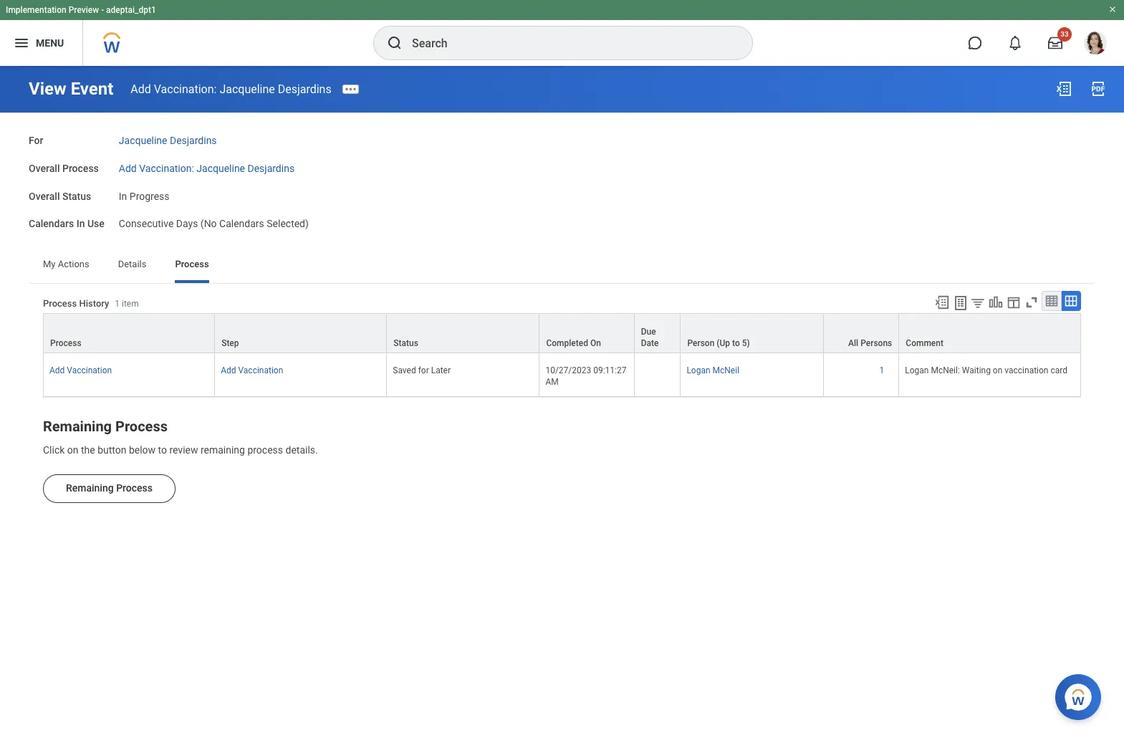 Task type: describe. For each thing, give the bounding box(es) containing it.
0 vertical spatial remaining
[[43, 418, 112, 435]]

remaining
[[201, 445, 245, 456]]

vaccination for 1st add vaccination link from the right
[[238, 366, 283, 376]]

view
[[29, 79, 66, 99]]

progress
[[130, 190, 170, 202]]

logan mcneil
[[687, 366, 740, 376]]

add vaccination: jacqueline desjardins link for event
[[131, 82, 332, 96]]

comment button
[[900, 314, 1081, 353]]

(no
[[201, 218, 217, 230]]

jacqueline for overall process
[[197, 163, 245, 174]]

date
[[641, 338, 659, 349]]

details
[[118, 259, 147, 270]]

calendars in use element
[[119, 210, 309, 231]]

due
[[641, 327, 656, 337]]

mcneil
[[713, 366, 740, 376]]

consecutive
[[119, 218, 174, 230]]

actions
[[58, 259, 89, 270]]

button
[[98, 445, 127, 456]]

add vaccination for 1st add vaccination link from the left
[[49, 366, 112, 376]]

click to view/edit grid preferences image
[[1007, 295, 1022, 310]]

for
[[418, 366, 429, 376]]

implementation
[[6, 5, 66, 15]]

09:11:27
[[594, 366, 627, 376]]

calendars in use
[[29, 218, 105, 230]]

persons
[[861, 338, 893, 349]]

history
[[79, 298, 109, 309]]

(up
[[717, 338, 731, 349]]

jacqueline desjardins
[[119, 135, 217, 146]]

overall status
[[29, 190, 91, 202]]

view event
[[29, 79, 114, 99]]

menu
[[36, 37, 64, 48]]

remaining inside button
[[66, 483, 114, 494]]

completed
[[547, 338, 589, 349]]

process left history
[[43, 298, 77, 309]]

export to excel image for view event
[[1056, 80, 1073, 98]]

consecutive days (no calendars selected)
[[119, 218, 309, 230]]

export to excel image for process history
[[935, 295, 951, 310]]

in progress
[[119, 190, 170, 202]]

all persons button
[[825, 314, 899, 353]]

adeptai_dpt1
[[106, 5, 156, 15]]

2 calendars from the left
[[219, 218, 264, 230]]

all persons
[[849, 338, 893, 349]]

step
[[222, 338, 239, 349]]

overall for overall status
[[29, 190, 60, 202]]

1 inside process history 1 item
[[115, 299, 120, 309]]

card
[[1051, 366, 1068, 376]]

status button
[[387, 314, 539, 353]]

click on the button below to review remaining process details.
[[43, 445, 318, 456]]

completed on button
[[540, 314, 634, 353]]

the
[[81, 445, 95, 456]]

add vaccination: jacqueline desjardins for overall process
[[119, 163, 295, 174]]

1 vertical spatial jacqueline
[[119, 135, 167, 146]]

view event main content
[[0, 66, 1125, 562]]

desjardins for process
[[248, 163, 295, 174]]

days
[[176, 218, 198, 230]]

use
[[87, 218, 105, 230]]

logan for logan mcneil: waiting on vaccination card
[[906, 366, 930, 376]]

logan mcneil: waiting on vaccination card
[[906, 366, 1068, 376]]

justify image
[[13, 34, 30, 52]]

add vaccination: jacqueline desjardins link for process
[[119, 160, 295, 174]]

below
[[129, 445, 156, 456]]

waiting
[[963, 366, 992, 376]]

logan for logan mcneil
[[687, 366, 711, 376]]

saved for later
[[393, 366, 451, 376]]

profile logan mcneil image
[[1085, 32, 1108, 57]]

vaccination for 1st add vaccination link from the left
[[67, 366, 112, 376]]

10/27/2023
[[546, 366, 592, 376]]

1 add vaccination link from the left
[[49, 363, 112, 376]]

export to worksheets image
[[953, 295, 970, 312]]

step button
[[215, 314, 387, 353]]

person (up to 5) button
[[681, 314, 824, 353]]

process up overall status
[[62, 163, 99, 174]]

10/27/2023 09:11:27 am
[[546, 366, 629, 387]]

completed on
[[547, 338, 602, 349]]

add vaccination for 1st add vaccination link from the right
[[221, 366, 283, 376]]

select to filter grid data image
[[971, 295, 987, 310]]

vaccination
[[1005, 366, 1049, 376]]



Task type: vqa. For each thing, say whether or not it's contained in the screenshot.
1 inside button
yes



Task type: locate. For each thing, give the bounding box(es) containing it.
0 horizontal spatial vaccination
[[67, 366, 112, 376]]

0 horizontal spatial logan
[[687, 366, 711, 376]]

1 vertical spatial desjardins
[[170, 135, 217, 146]]

comment
[[906, 338, 944, 349]]

expand/collapse chart image
[[989, 295, 1004, 310]]

0 horizontal spatial add vaccination link
[[49, 363, 112, 376]]

to inside person (up to 5) popup button
[[733, 338, 740, 349]]

search image
[[386, 34, 404, 52]]

process
[[62, 163, 99, 174], [175, 259, 209, 270], [43, 298, 77, 309], [50, 338, 81, 349], [115, 418, 168, 435], [116, 483, 153, 494]]

preview
[[69, 5, 99, 15]]

2 overall from the top
[[29, 190, 60, 202]]

tab list
[[29, 249, 1096, 283]]

1 horizontal spatial export to excel image
[[1056, 80, 1073, 98]]

1 vertical spatial overall
[[29, 190, 60, 202]]

status
[[62, 190, 91, 202], [394, 338, 419, 349]]

1 vertical spatial add vaccination: jacqueline desjardins link
[[119, 160, 295, 174]]

vaccination: for overall process
[[139, 163, 194, 174]]

1 vertical spatial on
[[67, 445, 79, 456]]

2 vertical spatial desjardins
[[248, 163, 295, 174]]

status up saved
[[394, 338, 419, 349]]

process down below
[[116, 483, 153, 494]]

remaining process down button on the left
[[66, 483, 153, 494]]

1 horizontal spatial 1
[[880, 366, 885, 376]]

0 vertical spatial jacqueline
[[220, 82, 275, 96]]

jacqueline desjardins link
[[119, 132, 217, 146]]

my actions
[[43, 259, 89, 270]]

on left 'the'
[[67, 445, 79, 456]]

2 vertical spatial jacqueline
[[197, 163, 245, 174]]

add vaccination link
[[49, 363, 112, 376], [221, 363, 283, 376]]

mcneil:
[[932, 366, 961, 376]]

1 horizontal spatial to
[[733, 338, 740, 349]]

inbox large image
[[1049, 36, 1063, 50]]

in left progress
[[119, 190, 127, 202]]

on
[[994, 366, 1003, 376], [67, 445, 79, 456]]

vaccination
[[67, 366, 112, 376], [238, 366, 283, 376]]

menu banner
[[0, 0, 1125, 66]]

1 add vaccination from the left
[[49, 366, 112, 376]]

33 button
[[1040, 27, 1073, 59]]

0 vertical spatial desjardins
[[278, 82, 332, 96]]

saved
[[393, 366, 416, 376]]

due date button
[[635, 314, 681, 353]]

export to excel image left export to worksheets image on the right
[[935, 295, 951, 310]]

item
[[122, 299, 139, 309]]

1 button
[[880, 365, 887, 377]]

2 logan from the left
[[906, 366, 930, 376]]

vaccination:
[[154, 82, 217, 96], [139, 163, 194, 174]]

0 vertical spatial remaining process
[[43, 418, 168, 435]]

tab list containing my actions
[[29, 249, 1096, 283]]

0 vertical spatial 1
[[115, 299, 120, 309]]

on right waiting
[[994, 366, 1003, 376]]

remaining up 'the'
[[43, 418, 112, 435]]

1
[[115, 299, 120, 309], [880, 366, 885, 376]]

0 vertical spatial vaccination:
[[154, 82, 217, 96]]

add vaccination: jacqueline desjardins for view event
[[131, 82, 332, 96]]

in inside overall status element
[[119, 190, 127, 202]]

0 vertical spatial add vaccination: jacqueline desjardins link
[[131, 82, 332, 96]]

process button
[[44, 314, 214, 353]]

add vaccination link down step
[[221, 363, 283, 376]]

overall for overall process
[[29, 163, 60, 174]]

remaining process button
[[43, 475, 176, 503]]

in
[[119, 190, 127, 202], [76, 218, 85, 230]]

2 add vaccination link from the left
[[221, 363, 283, 376]]

due date
[[641, 327, 659, 349]]

status inside "popup button"
[[394, 338, 419, 349]]

overall
[[29, 163, 60, 174], [29, 190, 60, 202]]

2 add vaccination from the left
[[221, 366, 283, 376]]

1 vaccination from the left
[[67, 366, 112, 376]]

add vaccination down process popup button
[[49, 366, 112, 376]]

0 horizontal spatial calendars
[[29, 218, 74, 230]]

logan
[[687, 366, 711, 376], [906, 366, 930, 376]]

33
[[1061, 30, 1070, 38]]

1 vertical spatial in
[[76, 218, 85, 230]]

row containing due date
[[43, 313, 1082, 354]]

all
[[849, 338, 859, 349]]

remaining process up button on the left
[[43, 418, 168, 435]]

desjardins for event
[[278, 82, 332, 96]]

person (up to 5)
[[688, 338, 751, 349]]

logan mcneil link
[[687, 363, 740, 376]]

0 vertical spatial add vaccination: jacqueline desjardins
[[131, 82, 332, 96]]

overall process
[[29, 163, 99, 174]]

0 horizontal spatial 1
[[115, 299, 120, 309]]

add vaccination link down process popup button
[[49, 363, 112, 376]]

row containing add vaccination
[[43, 354, 1082, 397]]

1 vertical spatial vaccination:
[[139, 163, 194, 174]]

calendars down overall status
[[29, 218, 74, 230]]

1 down persons
[[880, 366, 885, 376]]

0 vertical spatial export to excel image
[[1056, 80, 1073, 98]]

-
[[101, 5, 104, 15]]

jacqueline for view event
[[220, 82, 275, 96]]

toolbar
[[928, 291, 1082, 313]]

in left the use
[[76, 218, 85, 230]]

process down process history 1 item
[[50, 338, 81, 349]]

fullscreen image
[[1025, 295, 1040, 310]]

person
[[688, 338, 715, 349]]

add vaccination: jacqueline desjardins link
[[131, 82, 332, 96], [119, 160, 295, 174]]

to left 5)
[[733, 338, 740, 349]]

0 horizontal spatial in
[[76, 218, 85, 230]]

add vaccination: jacqueline desjardins
[[131, 82, 332, 96], [119, 163, 295, 174]]

0 vertical spatial on
[[994, 366, 1003, 376]]

overall down for
[[29, 163, 60, 174]]

export to excel image
[[1056, 80, 1073, 98], [935, 295, 951, 310]]

row
[[43, 313, 1082, 354], [43, 354, 1082, 397]]

Search Workday  search field
[[412, 27, 723, 59]]

implementation preview -   adeptai_dpt1
[[6, 5, 156, 15]]

expand table image
[[1065, 294, 1079, 308]]

logan down 'person'
[[687, 366, 711, 376]]

to right below
[[158, 445, 167, 456]]

1 vertical spatial remaining process
[[66, 483, 153, 494]]

0 vertical spatial to
[[733, 338, 740, 349]]

overall down overall process
[[29, 190, 60, 202]]

my
[[43, 259, 56, 270]]

toolbar inside view event main content
[[928, 291, 1082, 313]]

vaccination: up jacqueline desjardins link on the left top of the page
[[154, 82, 217, 96]]

click
[[43, 445, 65, 456]]

desjardins
[[278, 82, 332, 96], [170, 135, 217, 146], [248, 163, 295, 174]]

vaccination: for view event
[[154, 82, 217, 96]]

1 overall from the top
[[29, 163, 60, 174]]

0 vertical spatial status
[[62, 190, 91, 202]]

1 vertical spatial export to excel image
[[935, 295, 951, 310]]

0 horizontal spatial on
[[67, 445, 79, 456]]

process inside button
[[116, 483, 153, 494]]

5)
[[743, 338, 751, 349]]

to
[[733, 338, 740, 349], [158, 445, 167, 456]]

tab list inside view event main content
[[29, 249, 1096, 283]]

vaccination: down jacqueline desjardins
[[139, 163, 194, 174]]

jacqueline
[[220, 82, 275, 96], [119, 135, 167, 146], [197, 163, 245, 174]]

add
[[131, 82, 151, 96], [119, 163, 137, 174], [49, 366, 65, 376], [221, 366, 236, 376]]

event
[[71, 79, 114, 99]]

add vaccination down step
[[221, 366, 283, 376]]

cell inside view event main content
[[635, 354, 681, 397]]

calendars right (no
[[219, 218, 264, 230]]

notifications large image
[[1009, 36, 1023, 50]]

process history 1 item
[[43, 298, 139, 309]]

1 logan from the left
[[687, 366, 711, 376]]

0 horizontal spatial status
[[62, 190, 91, 202]]

1 vertical spatial add vaccination: jacqueline desjardins
[[119, 163, 295, 174]]

1 horizontal spatial status
[[394, 338, 419, 349]]

on
[[591, 338, 602, 349]]

0 horizontal spatial add vaccination
[[49, 366, 112, 376]]

1 vertical spatial remaining
[[66, 483, 114, 494]]

calendars
[[29, 218, 74, 230], [219, 218, 264, 230]]

0 horizontal spatial to
[[158, 445, 167, 456]]

1 horizontal spatial calendars
[[219, 218, 264, 230]]

menu button
[[0, 20, 83, 66]]

status up calendars in use
[[62, 190, 91, 202]]

am
[[546, 377, 559, 387]]

process down days
[[175, 259, 209, 270]]

close environment banner image
[[1109, 5, 1118, 14]]

logan down comment
[[906, 366, 930, 376]]

review
[[170, 445, 198, 456]]

cell
[[635, 354, 681, 397]]

1 calendars from the left
[[29, 218, 74, 230]]

0 vertical spatial in
[[119, 190, 127, 202]]

process
[[248, 445, 283, 456]]

overall status element
[[119, 182, 170, 203]]

1 vertical spatial to
[[158, 445, 167, 456]]

0 horizontal spatial export to excel image
[[935, 295, 951, 310]]

1 horizontal spatial add vaccination link
[[221, 363, 283, 376]]

process inside popup button
[[50, 338, 81, 349]]

remaining
[[43, 418, 112, 435], [66, 483, 114, 494]]

2 row from the top
[[43, 354, 1082, 397]]

1 horizontal spatial add vaccination
[[221, 366, 283, 376]]

1 horizontal spatial on
[[994, 366, 1003, 376]]

details.
[[286, 445, 318, 456]]

vaccination down process popup button
[[67, 366, 112, 376]]

remaining down 'the'
[[66, 483, 114, 494]]

1 inside button
[[880, 366, 885, 376]]

remaining process
[[43, 418, 168, 435], [66, 483, 153, 494]]

remaining process inside button
[[66, 483, 153, 494]]

1 horizontal spatial vaccination
[[238, 366, 283, 376]]

add vaccination
[[49, 366, 112, 376], [221, 366, 283, 376]]

0 vertical spatial overall
[[29, 163, 60, 174]]

export to excel image left "view printable version (pdf)" icon
[[1056, 80, 1073, 98]]

1 horizontal spatial in
[[119, 190, 127, 202]]

1 left item
[[115, 299, 120, 309]]

view printable version (pdf) image
[[1091, 80, 1108, 98]]

selected)
[[267, 218, 309, 230]]

1 vertical spatial 1
[[880, 366, 885, 376]]

2 vaccination from the left
[[238, 366, 283, 376]]

vaccination down step
[[238, 366, 283, 376]]

process up below
[[115, 418, 168, 435]]

1 vertical spatial status
[[394, 338, 419, 349]]

for
[[29, 135, 43, 146]]

on inside row
[[994, 366, 1003, 376]]

table image
[[1045, 294, 1060, 308]]

1 row from the top
[[43, 313, 1082, 354]]

later
[[431, 366, 451, 376]]

1 horizontal spatial logan
[[906, 366, 930, 376]]



